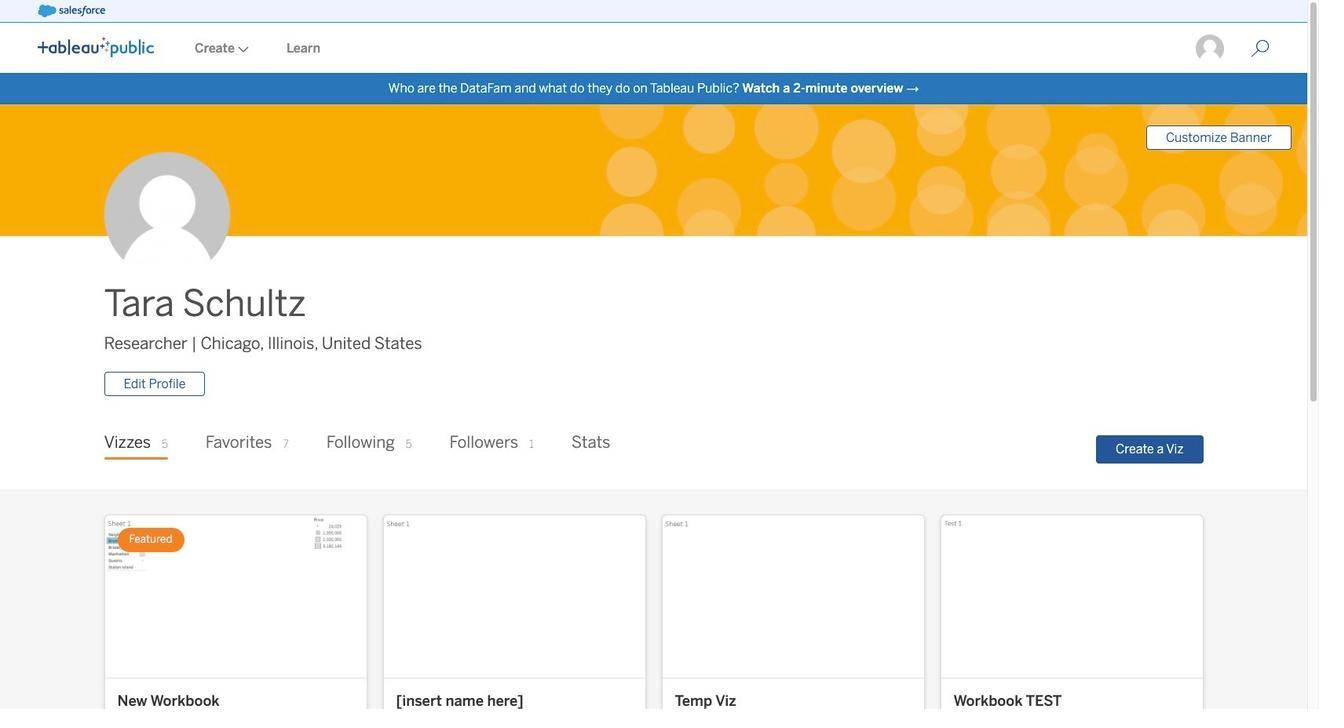 Task type: describe. For each thing, give the bounding box(es) containing it.
featured element
[[117, 529, 184, 553]]

go to search image
[[1232, 39, 1289, 58]]

salesforce logo image
[[38, 5, 105, 17]]

2 workbook thumbnail image from the left
[[384, 516, 645, 678]]

4 workbook thumbnail image from the left
[[941, 516, 1203, 678]]



Task type: locate. For each thing, give the bounding box(es) containing it.
create image
[[235, 46, 249, 53]]

workbook thumbnail image
[[105, 516, 366, 678], [384, 516, 645, 678], [662, 516, 924, 678], [941, 516, 1203, 678]]

tara.schultz image
[[1194, 33, 1226, 64]]

logo image
[[38, 37, 154, 57]]

avatar image
[[104, 153, 230, 278]]

1 workbook thumbnail image from the left
[[105, 516, 366, 678]]

3 workbook thumbnail image from the left
[[662, 516, 924, 678]]



Task type: vqa. For each thing, say whether or not it's contained in the screenshot.
2nd the Workbook thumbnail from right
yes



